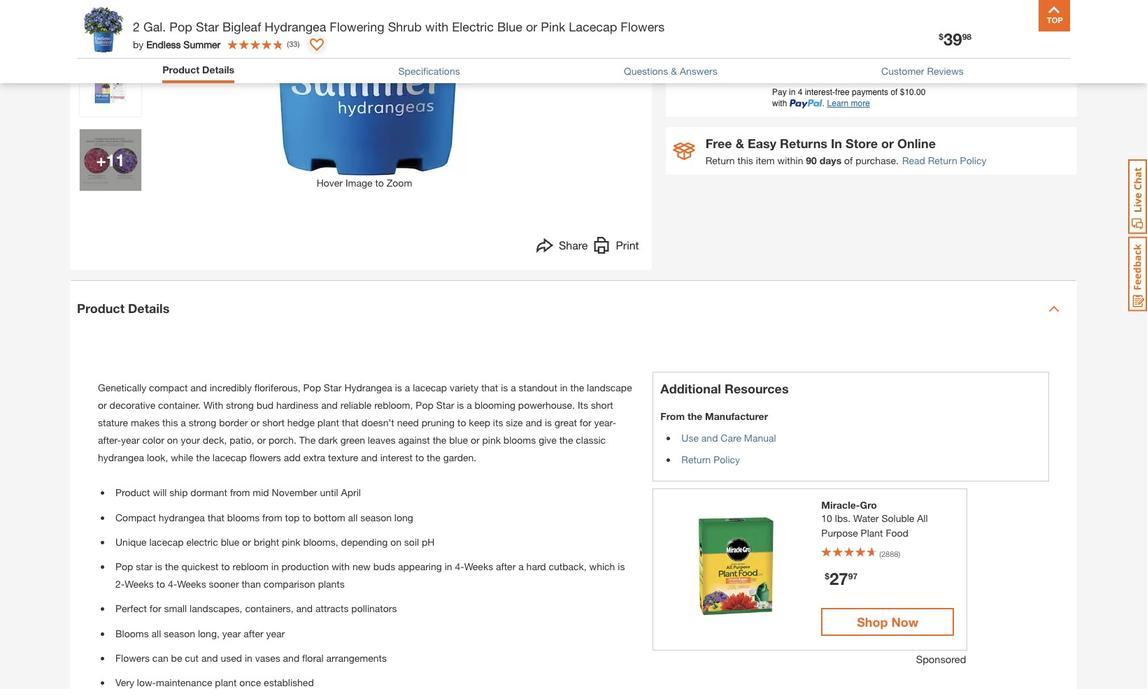 Task type: vqa. For each thing, say whether or not it's contained in the screenshot.
middle Product
yes



Task type: locate. For each thing, give the bounding box(es) containing it.
on left your
[[167, 434, 178, 446]]

0 horizontal spatial weeks
[[125, 579, 154, 591]]

from left "mid"
[[230, 487, 250, 499]]

sponsored
[[916, 654, 966, 666]]

plant up dark
[[317, 417, 339, 429]]

the up the its
[[570, 382, 584, 394]]

within
[[778, 155, 803, 167]]

star up pruning
[[436, 399, 454, 411]]

manual
[[744, 432, 776, 444]]

2 vertical spatial star
[[436, 399, 454, 411]]

1 vertical spatial after
[[244, 628, 263, 640]]

1 vertical spatial pink
[[282, 536, 300, 548]]

1 horizontal spatial $
[[939, 31, 944, 42]]

short up year-
[[591, 399, 613, 411]]

blooms down size
[[504, 434, 536, 446]]

0 vertical spatial from
[[230, 487, 250, 499]]

and right use
[[702, 432, 718, 444]]

0 horizontal spatial hydrangea
[[265, 19, 326, 34]]

top button
[[1039, 0, 1070, 31]]

1 horizontal spatial hydrangea
[[344, 382, 392, 394]]

its
[[493, 417, 503, 429]]

bright
[[254, 536, 279, 548]]

that up green
[[342, 417, 359, 429]]

specifications
[[398, 65, 460, 77]]

additional
[[661, 381, 721, 396]]

1 vertical spatial )
[[899, 550, 900, 559]]

for left the small
[[150, 603, 161, 615]]

is
[[395, 382, 402, 394], [501, 382, 508, 394], [457, 399, 464, 411], [545, 417, 552, 429], [155, 561, 162, 573], [618, 561, 625, 573]]

for down the its
[[580, 417, 592, 429]]

lacecap up star
[[149, 536, 184, 548]]

perfect for small landscapes, containers, and attracts pollinators
[[115, 603, 397, 615]]

0 vertical spatial for
[[580, 417, 592, 429]]

& for easy
[[736, 136, 744, 151]]

give
[[539, 434, 557, 446]]

1 horizontal spatial (
[[880, 550, 881, 559]]

0 horizontal spatial plant
[[215, 677, 237, 689]]

year down containers,
[[266, 628, 285, 640]]

shop now button
[[822, 608, 954, 636]]

icon image
[[673, 143, 695, 160]]

1 vertical spatial details
[[128, 301, 170, 316]]

be
[[171, 653, 182, 664]]

with up plants
[[332, 561, 350, 573]]

a down container. at the bottom
[[181, 417, 186, 429]]

0 vertical spatial season
[[360, 512, 392, 524]]

lacecap
[[569, 19, 617, 34]]

0 horizontal spatial details
[[128, 301, 170, 316]]

0 vertical spatial hydrangea
[[98, 452, 144, 464]]

1 vertical spatial flowers
[[115, 653, 150, 664]]

pink down its
[[482, 434, 501, 446]]

( left display icon
[[287, 39, 289, 48]]

variety
[[450, 382, 479, 394]]

1 horizontal spatial pink
[[482, 434, 501, 446]]

hydrangea down ship
[[159, 512, 205, 524]]

is right star
[[155, 561, 162, 573]]

2 horizontal spatial that
[[481, 382, 498, 394]]

0 horizontal spatial pink
[[282, 536, 300, 548]]

or down bud
[[251, 417, 260, 429]]

with inside pop star is the quickest to rebloom in production with new buds appearing in 4-weeks after a hard cutback, which is 2-weeks to 4-weeks sooner than comparison plants
[[332, 561, 350, 573]]

short
[[591, 399, 613, 411], [262, 417, 285, 429]]

pink down top
[[282, 536, 300, 548]]

easy
[[748, 136, 777, 151]]

2 horizontal spatial lacecap
[[413, 382, 447, 394]]

star up summer
[[196, 19, 219, 34]]

weeks down quickest
[[177, 579, 206, 591]]

1 horizontal spatial 4-
[[455, 561, 464, 573]]

pop star is the quickest to rebloom in production with new buds appearing in 4-weeks after a hard cutback, which is 2-weeks to 4-weeks sooner than comparison plants
[[115, 561, 625, 591]]

strong
[[226, 399, 254, 411], [189, 417, 216, 429]]

that down dormant
[[208, 512, 224, 524]]

1 horizontal spatial flowers
[[621, 19, 665, 34]]

0 vertical spatial on
[[167, 434, 178, 446]]

low-
[[137, 677, 156, 689]]

( for 33
[[287, 39, 289, 48]]

and
[[190, 382, 207, 394], [321, 399, 338, 411], [526, 417, 542, 429], [702, 432, 718, 444], [361, 452, 378, 464], [296, 603, 313, 615], [201, 653, 218, 664], [283, 653, 300, 664]]

$ left 98
[[939, 31, 944, 42]]

container.
[[158, 399, 201, 411]]

depending
[[341, 536, 388, 548]]

after left hard
[[496, 561, 516, 573]]

the right star
[[165, 561, 179, 573]]

$ 39 98
[[939, 29, 972, 49]]

and right size
[[526, 417, 542, 429]]

policy inside free & easy returns in store or online return this item within 90 days of purchase. read return policy
[[960, 155, 987, 167]]

comparison
[[264, 579, 315, 591]]

0 horizontal spatial policy
[[714, 454, 740, 466]]

hydrangea
[[98, 452, 144, 464], [159, 512, 205, 524]]

will
[[153, 487, 167, 499]]

product image image
[[80, 7, 126, 52]]

bigleaf
[[222, 19, 261, 34]]

returns
[[780, 136, 828, 151]]

2
[[133, 19, 140, 34]]

1 vertical spatial this
[[162, 417, 178, 429]]

in
[[831, 136, 842, 151]]

need
[[397, 417, 419, 429]]

flowers up questions
[[621, 19, 665, 34]]

weeks left hard
[[464, 561, 493, 573]]

) for ( 2888 )
[[899, 550, 900, 559]]

& left answers
[[671, 65, 677, 77]]

33
[[289, 39, 298, 48]]

return down use
[[682, 454, 711, 466]]

1 horizontal spatial from
[[262, 512, 282, 524]]

lacecap
[[413, 382, 447, 394], [213, 452, 247, 464], [149, 536, 184, 548]]

hydrangea up the reliable
[[344, 382, 392, 394]]

0 horizontal spatial from
[[230, 487, 250, 499]]

endless summer hydrangeas 17206 a0.2 image
[[80, 55, 141, 116]]

after up flowers can be cut and used in vases and floral arrangements
[[244, 628, 263, 640]]

and up with
[[190, 382, 207, 394]]

season
[[360, 512, 392, 524], [164, 628, 195, 640]]

or up flowers at the bottom of the page
[[257, 434, 266, 446]]

the right while on the bottom
[[196, 452, 210, 464]]

1 vertical spatial 4-
[[168, 579, 177, 591]]

weeks down star
[[125, 579, 154, 591]]

None field
[[702, 18, 732, 47]]

garden.
[[443, 452, 477, 464]]

0 horizontal spatial short
[[262, 417, 285, 429]]

all right 'blooms' at the left
[[152, 628, 161, 640]]

to up sooner
[[221, 561, 230, 573]]

1 vertical spatial policy
[[714, 454, 740, 466]]

appearing
[[398, 561, 442, 573]]

1 vertical spatial strong
[[189, 417, 216, 429]]

hydrangea inside genetically compact and incredibly floriferous, pop star hydrangea is a lacecap variety that is a standout in the landscape or decorative container. with strong bud hardiness and reliable rebloom, pop star is a blooming powerhouse. its short stature makes this a strong border or short hedge plant that doesn't need pruning to keep its size and is great for year- after-year color on your deck, patio, or porch. the dark green leaves against the blue or pink blooms give the classic hydrangea look, while the lacecap flowers add extra texture and interest to the garden.
[[344, 382, 392, 394]]

4- right appearing at the bottom left of the page
[[455, 561, 464, 573]]

1 horizontal spatial all
[[348, 512, 358, 524]]

policy down use and care manual link
[[714, 454, 740, 466]]

return
[[706, 155, 735, 167], [928, 155, 958, 167], [682, 454, 711, 466]]

to left the zoom
[[375, 177, 384, 189]]

0 vertical spatial product details
[[162, 64, 234, 76]]

1 vertical spatial $
[[825, 571, 830, 582]]

$ inside $ 39 98
[[939, 31, 944, 42]]

+
[[96, 150, 106, 170]]

long
[[394, 512, 413, 524]]

or
[[526, 19, 537, 34], [881, 136, 894, 151], [98, 399, 107, 411], [251, 417, 260, 429], [257, 434, 266, 446], [471, 434, 480, 446], [242, 536, 251, 548]]

product details button
[[162, 62, 234, 80], [162, 62, 234, 77], [70, 281, 1077, 337]]

0 vertical spatial blooms
[[504, 434, 536, 446]]

0 horizontal spatial blue
[[221, 536, 240, 548]]

shop
[[857, 615, 888, 630]]

&
[[671, 65, 677, 77], [736, 136, 744, 151]]

endless summer hydrangeas 17206 1d.3 image
[[80, 129, 141, 191]]

0 vertical spatial policy
[[960, 155, 987, 167]]

or down keep
[[471, 434, 480, 446]]

the
[[299, 434, 316, 446]]

strong down with
[[189, 417, 216, 429]]

use
[[682, 432, 699, 444]]

specifications button
[[398, 64, 460, 78], [398, 64, 460, 78]]

for
[[580, 417, 592, 429], [150, 603, 161, 615]]

1 vertical spatial lacecap
[[213, 452, 247, 464]]

miracle-gro 10 lbs. water soluble all purpose plant food
[[822, 499, 928, 539]]

1 horizontal spatial after
[[496, 561, 516, 573]]

) down food
[[899, 550, 900, 559]]

1 horizontal spatial this
[[738, 155, 753, 167]]

0 horizontal spatial with
[[332, 561, 350, 573]]

1 horizontal spatial plant
[[317, 417, 339, 429]]

border
[[219, 417, 248, 429]]

blue
[[449, 434, 468, 446], [221, 536, 240, 548]]

0 horizontal spatial lacecap
[[149, 536, 184, 548]]

is right the which
[[618, 561, 625, 573]]

year right long,
[[222, 628, 241, 640]]

1 horizontal spatial on
[[390, 536, 402, 548]]

hydrangea up ( 33 ) on the left of the page
[[265, 19, 326, 34]]

a left hard
[[519, 561, 524, 573]]

production
[[282, 561, 329, 573]]

2 horizontal spatial star
[[436, 399, 454, 411]]

that
[[481, 382, 498, 394], [342, 417, 359, 429], [208, 512, 224, 524]]

star up the reliable
[[324, 382, 342, 394]]

pink inside genetically compact and incredibly floriferous, pop star hydrangea is a lacecap variety that is a standout in the landscape or decorative container. with strong bud hardiness and reliable rebloom, pop star is a blooming powerhouse. its short stature makes this a strong border or short hedge plant that doesn't need pruning to keep its size and is great for year- after-year color on your deck, patio, or porch. the dark green leaves against the blue or pink blooms give the classic hydrangea look, while the lacecap flowers add extra texture and interest to the garden.
[[482, 434, 501, 446]]

hover image to zoom button
[[155, 0, 574, 190]]

attracts
[[316, 603, 349, 615]]

season up depending
[[360, 512, 392, 524]]

deck,
[[203, 434, 227, 446]]

1 vertical spatial season
[[164, 628, 195, 640]]

2 vertical spatial that
[[208, 512, 224, 524]]

in inside genetically compact and incredibly floriferous, pop star hydrangea is a lacecap variety that is a standout in the landscape or decorative container. with strong bud hardiness and reliable rebloom, pop star is a blooming powerhouse. its short stature makes this a strong border or short hedge plant that doesn't need pruning to keep its size and is great for year- after-year color on your deck, patio, or porch. the dark green leaves against the blue or pink blooms give the classic hydrangea look, while the lacecap flowers add extra texture and interest to the garden.
[[560, 382, 568, 394]]

1 horizontal spatial blooms
[[504, 434, 536, 446]]

in up powerhouse.
[[560, 382, 568, 394]]

hardiness
[[276, 399, 319, 411]]

flowers down 'blooms' at the left
[[115, 653, 150, 664]]

hydrangea down after-
[[98, 452, 144, 464]]

plant inside genetically compact and incredibly floriferous, pop star hydrangea is a lacecap variety that is a standout in the landscape or decorative container. with strong bud hardiness and reliable rebloom, pop star is a blooming powerhouse. its short stature makes this a strong border or short hedge plant that doesn't need pruning to keep its size and is great for year- after-year color on your deck, patio, or porch. the dark green leaves against the blue or pink blooms give the classic hydrangea look, while the lacecap flowers add extra texture and interest to the garden.
[[317, 417, 339, 429]]

compact hydrangea that blooms from top to bottom all season long
[[115, 512, 413, 524]]

( down plant
[[880, 550, 881, 559]]

standout
[[519, 382, 557, 394]]

0 vertical spatial (
[[287, 39, 289, 48]]

0 horizontal spatial flowers
[[115, 653, 150, 664]]

year left color
[[121, 434, 140, 446]]

pop up 2-
[[115, 561, 133, 573]]

all right bottom
[[348, 512, 358, 524]]

0 horizontal spatial this
[[162, 417, 178, 429]]

or left pink
[[526, 19, 537, 34]]

print
[[616, 238, 639, 251]]

in right used
[[245, 653, 252, 664]]

$ left 97 on the bottom right of page
[[825, 571, 830, 582]]

1 horizontal spatial )
[[899, 550, 900, 559]]

0 horizontal spatial $
[[825, 571, 830, 582]]

0 vertical spatial strong
[[226, 399, 254, 411]]

by
[[133, 38, 144, 50]]

strong up the border
[[226, 399, 254, 411]]

pop up pruning
[[416, 399, 434, 411]]

$ inside $ 27 97 shop now
[[825, 571, 830, 582]]

) left display icon
[[298, 39, 300, 48]]

season up be
[[164, 628, 195, 640]]

from left top
[[262, 512, 282, 524]]

1 vertical spatial hydrangea
[[344, 382, 392, 394]]

0 vertical spatial blue
[[449, 434, 468, 446]]

0 vertical spatial after
[[496, 561, 516, 573]]

& inside free & easy returns in store or online return this item within 90 days of purchase. read return policy
[[736, 136, 744, 151]]

from
[[230, 487, 250, 499], [262, 512, 282, 524]]

1 horizontal spatial year
[[222, 628, 241, 640]]

0 horizontal spatial year
[[121, 434, 140, 446]]

hydrangea
[[265, 19, 326, 34], [344, 382, 392, 394]]

blue
[[497, 19, 523, 34]]

is down variety
[[457, 399, 464, 411]]

blooms down the product will ship dormant from mid november until april
[[227, 512, 260, 524]]

this down container. at the bottom
[[162, 417, 178, 429]]

this left item
[[738, 155, 753, 167]]

lacecap left variety
[[413, 382, 447, 394]]

1 horizontal spatial for
[[580, 417, 592, 429]]

on left soil at left bottom
[[390, 536, 402, 548]]

customer reviews button
[[882, 64, 964, 78], [882, 64, 964, 78]]

hydrangea inside genetically compact and incredibly floriferous, pop star hydrangea is a lacecap variety that is a standout in the landscape or decorative container. with strong bud hardiness and reliable rebloom, pop star is a blooming powerhouse. its short stature makes this a strong border or short hedge plant that doesn't need pruning to keep its size and is great for year- after-year color on your deck, patio, or porch. the dark green leaves against the blue or pink blooms give the classic hydrangea look, while the lacecap flowers add extra texture and interest to the garden.
[[98, 452, 144, 464]]

0 horizontal spatial hydrangea
[[98, 452, 144, 464]]

98
[[962, 31, 972, 42]]

0 vertical spatial $
[[939, 31, 944, 42]]

1 vertical spatial (
[[880, 550, 881, 559]]

& right the 'free'
[[736, 136, 744, 151]]

0 vertical spatial &
[[671, 65, 677, 77]]

1 horizontal spatial blue
[[449, 434, 468, 446]]

1 vertical spatial from
[[262, 512, 282, 524]]

0 vertical spatial hydrangea
[[265, 19, 326, 34]]

0 vertical spatial details
[[202, 64, 234, 76]]

after
[[496, 561, 516, 573], [244, 628, 263, 640]]

live chat image
[[1128, 160, 1147, 234]]

texture
[[328, 452, 358, 464]]

in
[[560, 382, 568, 394], [271, 561, 279, 573], [445, 561, 452, 573], [245, 653, 252, 664]]

a inside pop star is the quickest to rebloom in production with new buds appearing in 4-weeks after a hard cutback, which is 2-weeks to 4-weeks sooner than comparison plants
[[519, 561, 524, 573]]

endless
[[146, 38, 181, 50]]

policy right read
[[960, 155, 987, 167]]

return down the 'free'
[[706, 155, 735, 167]]

flowers can be cut and used in vases and floral arrangements
[[115, 653, 387, 664]]

with right "shrub"
[[425, 19, 449, 34]]

pop up by endless summer
[[170, 19, 192, 34]]

all
[[348, 512, 358, 524], [152, 628, 161, 640]]

0 horizontal spatial all
[[152, 628, 161, 640]]

$ for 39
[[939, 31, 944, 42]]

powerhouse.
[[518, 399, 575, 411]]

2 vertical spatial product
[[115, 487, 150, 499]]

1 vertical spatial short
[[262, 417, 285, 429]]

0 horizontal spatial on
[[167, 434, 178, 446]]

or up 'purchase.'
[[881, 136, 894, 151]]

compact
[[115, 512, 156, 524]]

1 vertical spatial that
[[342, 417, 359, 429]]

0 vertical spatial that
[[481, 382, 498, 394]]

2 horizontal spatial weeks
[[464, 561, 493, 573]]

to left keep
[[458, 417, 466, 429]]

blooms,
[[303, 536, 338, 548]]

( 33 )
[[287, 39, 300, 48]]

floral
[[302, 653, 324, 664]]

product
[[162, 64, 199, 76], [77, 301, 125, 316], [115, 487, 150, 499]]

or left the bright
[[242, 536, 251, 548]]

1 horizontal spatial lacecap
[[213, 452, 247, 464]]

and left attracts
[[296, 603, 313, 615]]

1 horizontal spatial &
[[736, 136, 744, 151]]

blue up garden.
[[449, 434, 468, 446]]

2888
[[881, 550, 899, 559]]

interest
[[380, 452, 413, 464]]

0 horizontal spatial &
[[671, 65, 677, 77]]

0 vertical spatial this
[[738, 155, 753, 167]]

pop up hardiness
[[303, 382, 321, 394]]

blue right electric
[[221, 536, 240, 548]]

11
[[106, 150, 125, 170]]

and left 'floral'
[[283, 653, 300, 664]]

1 horizontal spatial hydrangea
[[159, 512, 205, 524]]

1 vertical spatial star
[[324, 382, 342, 394]]

gal.
[[143, 19, 166, 34]]



Task type: describe. For each thing, give the bounding box(es) containing it.
0 horizontal spatial that
[[208, 512, 224, 524]]

blue inside genetically compact and incredibly floriferous, pop star hydrangea is a lacecap variety that is a standout in the landscape or decorative container. with strong bud hardiness and reliable rebloom, pop star is a blooming powerhouse. its short stature makes this a strong border or short hedge plant that doesn't need pruning to keep its size and is great for year- after-year color on your deck, patio, or porch. the dark green leaves against the blue or pink blooms give the classic hydrangea look, while the lacecap flowers add extra texture and interest to the garden.
[[449, 434, 468, 446]]

soluble
[[882, 512, 915, 524]]

against
[[398, 434, 430, 446]]

1 horizontal spatial strong
[[226, 399, 254, 411]]

miracle-
[[822, 499, 860, 511]]

store
[[846, 136, 878, 151]]

the inside pop star is the quickest to rebloom in production with new buds appearing in 4-weeks after a hard cutback, which is 2-weeks to 4-weeks sooner than comparison plants
[[165, 561, 179, 573]]

0 vertical spatial flowers
[[621, 19, 665, 34]]

pruning
[[422, 417, 455, 429]]

a left standout
[[511, 382, 516, 394]]

rebloom,
[[374, 399, 413, 411]]

in up comparison
[[271, 561, 279, 573]]

your
[[181, 434, 200, 446]]

1 vertical spatial all
[[152, 628, 161, 640]]

bud
[[256, 399, 274, 411]]

pink
[[541, 19, 565, 34]]

mid
[[253, 487, 269, 499]]

image
[[346, 177, 373, 189]]

of
[[844, 155, 853, 167]]

patio,
[[230, 434, 254, 446]]

to up the small
[[156, 579, 165, 591]]

a down variety
[[467, 399, 472, 411]]

1 horizontal spatial details
[[202, 64, 234, 76]]

extra
[[303, 452, 325, 464]]

this inside free & easy returns in store or online return this item within 90 days of purchase. read return policy
[[738, 155, 753, 167]]

2 horizontal spatial year
[[266, 628, 285, 640]]

in right appearing at the bottom left of the page
[[445, 561, 452, 573]]

2 gal. pop star bigleaf hydrangea flowering shrub with electric blue or pink lacecap flowers
[[133, 19, 665, 34]]

39
[[944, 29, 962, 49]]

once
[[240, 677, 261, 689]]

0 horizontal spatial 4-
[[168, 579, 177, 591]]

or up the stature
[[98, 399, 107, 411]]

10
[[822, 512, 832, 524]]

0 vertical spatial product
[[162, 64, 199, 76]]

to down the against at the left of the page
[[415, 452, 424, 464]]

or inside free & easy returns in store or online return this item within 90 days of purchase. read return policy
[[881, 136, 894, 151]]

the down pruning
[[433, 434, 447, 446]]

to right top
[[302, 512, 311, 524]]

0 horizontal spatial strong
[[189, 417, 216, 429]]

rebloom
[[233, 561, 269, 573]]

blooms
[[115, 628, 149, 640]]

flowering
[[330, 19, 385, 34]]

decorative
[[110, 399, 155, 411]]

after inside pop star is the quickest to rebloom in production with new buds appearing in 4-weeks after a hard cutback, which is 2-weeks to 4-weeks sooner than comparison plants
[[496, 561, 516, 573]]

1 horizontal spatial with
[[425, 19, 449, 34]]

1 horizontal spatial that
[[342, 417, 359, 429]]

summer
[[184, 38, 221, 50]]

while
[[171, 452, 193, 464]]

compact
[[149, 382, 188, 394]]

( 2888 )
[[880, 550, 900, 559]]

keep
[[469, 417, 490, 429]]

$ for 27
[[825, 571, 830, 582]]

leaves
[[368, 434, 396, 446]]

small
[[164, 603, 187, 615]]

is left great
[[545, 417, 552, 429]]

1 horizontal spatial weeks
[[177, 579, 206, 591]]

with
[[204, 399, 223, 411]]

customer
[[882, 65, 925, 77]]

hover
[[317, 177, 343, 189]]

the up use
[[688, 410, 703, 422]]

sooner
[[209, 579, 239, 591]]

10 lbs. water soluble all purpose plant food image
[[668, 500, 804, 636]]

landscape
[[587, 382, 632, 394]]

use and care manual link
[[682, 432, 776, 444]]

1 vertical spatial product
[[77, 301, 125, 316]]

the down great
[[559, 434, 573, 446]]

to inside 'button'
[[375, 177, 384, 189]]

( for 2888
[[880, 550, 881, 559]]

this inside genetically compact and incredibly floriferous, pop star hydrangea is a lacecap variety that is a standout in the landscape or decorative container. with strong bud hardiness and reliable rebloom, pop star is a blooming powerhouse. its short stature makes this a strong border or short hedge plant that doesn't need pruning to keep its size and is great for year- after-year color on your deck, patio, or porch. the dark green leaves against the blue or pink blooms give the classic hydrangea look, while the lacecap flowers add extra texture and interest to the garden.
[[162, 417, 178, 429]]

read
[[902, 155, 925, 167]]

flowers
[[250, 452, 281, 464]]

days
[[820, 155, 842, 167]]

0 vertical spatial short
[[591, 399, 613, 411]]

which
[[589, 561, 615, 573]]

return right read
[[928, 155, 958, 167]]

resources
[[725, 381, 789, 396]]

& for answers
[[671, 65, 677, 77]]

1 horizontal spatial season
[[360, 512, 392, 524]]

0 horizontal spatial star
[[196, 19, 219, 34]]

for inside genetically compact and incredibly floriferous, pop star hydrangea is a lacecap variety that is a standout in the landscape or decorative container. with strong bud hardiness and reliable rebloom, pop star is a blooming powerhouse. its short stature makes this a strong border or short hedge plant that doesn't need pruning to keep its size and is great for year- after-year color on your deck, patio, or porch. the dark green leaves against the blue or pink blooms give the classic hydrangea look, while the lacecap flowers add extra texture and interest to the garden.
[[580, 417, 592, 429]]

display image
[[310, 38, 324, 52]]

and right cut
[[201, 653, 218, 664]]

purpose
[[822, 527, 858, 539]]

size
[[506, 417, 523, 429]]

is up rebloom,
[[395, 382, 402, 394]]

feedback link image
[[1128, 236, 1147, 312]]

blooms all season long, year after year
[[115, 628, 285, 640]]

print button
[[594, 237, 639, 257]]

97
[[848, 571, 858, 582]]

90
[[806, 155, 817, 167]]

on inside genetically compact and incredibly floriferous, pop star hydrangea is a lacecap variety that is a standout in the landscape or decorative container. with strong bud hardiness and reliable rebloom, pop star is a blooming powerhouse. its short stature makes this a strong border or short hedge plant that doesn't need pruning to keep its size and is great for year- after-year color on your deck, patio, or porch. the dark green leaves against the blue or pink blooms give the classic hydrangea look, while the lacecap flowers add extra texture and interest to the garden.
[[167, 434, 178, 446]]

dormant
[[191, 487, 227, 499]]

very
[[115, 677, 134, 689]]

cut
[[185, 653, 199, 664]]

and left the reliable
[[321, 399, 338, 411]]

6341675329112 image
[[80, 0, 141, 42]]

) for ( 33 )
[[298, 39, 300, 48]]

1 vertical spatial hydrangea
[[159, 512, 205, 524]]

pop inside pop star is the quickest to rebloom in production with new buds appearing in 4-weeks after a hard cutback, which is 2-weeks to 4-weeks sooner than comparison plants
[[115, 561, 133, 573]]

item
[[756, 155, 775, 167]]

blooms inside genetically compact and incredibly floriferous, pop star hydrangea is a lacecap variety that is a standout in the landscape or decorative container. with strong bud hardiness and reliable rebloom, pop star is a blooming powerhouse. its short stature makes this a strong border or short hedge plant that doesn't need pruning to keep its size and is great for year- after-year color on your deck, patio, or porch. the dark green leaves against the blue or pink blooms give the classic hydrangea look, while the lacecap flowers add extra texture and interest to the garden.
[[504, 434, 536, 446]]

1 vertical spatial blue
[[221, 536, 240, 548]]

1 vertical spatial blooms
[[227, 512, 260, 524]]

1 horizontal spatial star
[[324, 382, 342, 394]]

look,
[[147, 452, 168, 464]]

now
[[892, 615, 919, 630]]

quickest
[[181, 561, 218, 573]]

water
[[853, 512, 879, 524]]

customer reviews
[[882, 65, 964, 77]]

0 vertical spatial 4-
[[455, 561, 464, 573]]

color
[[142, 434, 164, 446]]

plants
[[318, 579, 345, 591]]

from the manufacturer
[[661, 410, 768, 422]]

from for blooms
[[262, 512, 282, 524]]

reviews
[[927, 65, 964, 77]]

incredibly
[[210, 382, 252, 394]]

1 vertical spatial for
[[150, 603, 161, 615]]

questions
[[624, 65, 668, 77]]

maintenance
[[156, 677, 212, 689]]

the left garden.
[[427, 452, 441, 464]]

0 vertical spatial lacecap
[[413, 382, 447, 394]]

a up rebloom,
[[405, 382, 410, 394]]

from for dormant
[[230, 487, 250, 499]]

1 vertical spatial on
[[390, 536, 402, 548]]

until
[[320, 487, 338, 499]]

year inside genetically compact and incredibly floriferous, pop star hydrangea is a lacecap variety that is a standout in the landscape or decorative container. with strong bud hardiness and reliable rebloom, pop star is a blooming powerhouse. its short stature makes this a strong border or short hedge plant that doesn't need pruning to keep its size and is great for year- after-year color on your deck, patio, or porch. the dark green leaves against the blue or pink blooms give the classic hydrangea look, while the lacecap flowers add extra texture and interest to the garden.
[[121, 434, 140, 446]]

and down "leaves"
[[361, 452, 378, 464]]

pollinators
[[351, 603, 397, 615]]

share
[[559, 238, 588, 251]]

manufacturer
[[705, 410, 768, 422]]

buds
[[373, 561, 395, 573]]

2-
[[115, 579, 125, 591]]

unique
[[115, 536, 147, 548]]

containers,
[[245, 603, 294, 615]]

answers
[[680, 65, 718, 77]]

gro
[[860, 499, 877, 511]]

blooming
[[475, 399, 516, 411]]

1 vertical spatial product details
[[77, 301, 170, 316]]

0 horizontal spatial season
[[164, 628, 195, 640]]

food
[[886, 527, 909, 539]]

is up blooming
[[501, 382, 508, 394]]

0 horizontal spatial after
[[244, 628, 263, 640]]

product will ship dormant from mid november until april
[[115, 487, 361, 499]]

2 vertical spatial lacecap
[[149, 536, 184, 548]]

perfect
[[115, 603, 147, 615]]

caret image
[[1049, 303, 1060, 314]]

add
[[284, 452, 301, 464]]

27
[[830, 569, 848, 589]]

lbs.
[[835, 512, 851, 524]]

ph
[[422, 536, 435, 548]]

reliable
[[340, 399, 372, 411]]



